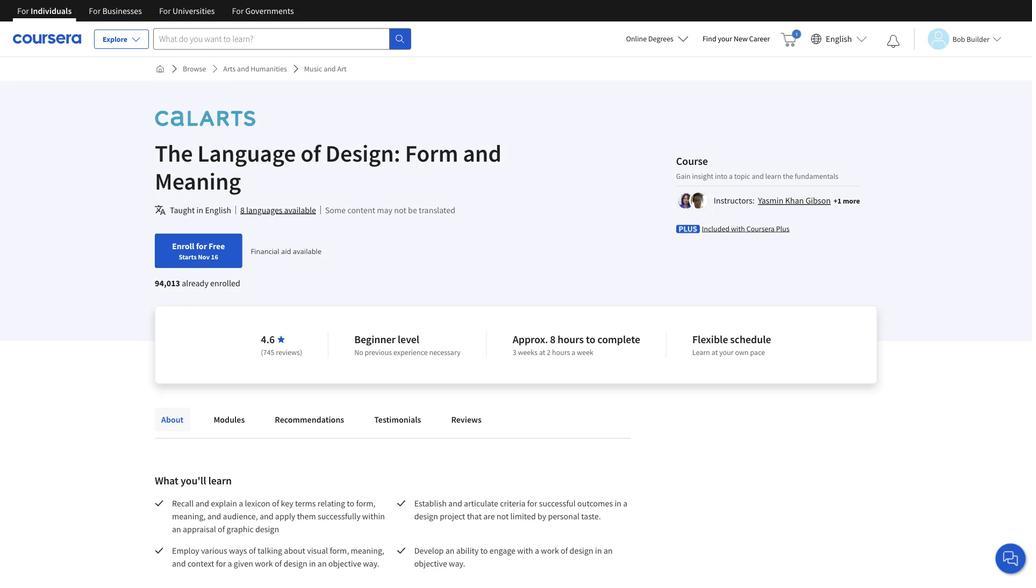 Task type: describe. For each thing, give the bounding box(es) containing it.
english button
[[807, 22, 871, 56]]

universities
[[173, 5, 215, 16]]

in inside develop an ability to engage with a work of design in an objective way.
[[595, 546, 602, 556]]

0 vertical spatial hours
[[558, 333, 584, 346]]

financial
[[251, 246, 279, 256]]

recall and explain a lexicon of key terms relating to form, meaning, and audience, and apply them successfully within an appraisal of graphic design
[[172, 498, 387, 535]]

some
[[325, 205, 346, 216]]

lexicon
[[245, 498, 270, 509]]

a inside employ various ways of talking about visual form, meaning, and context for a given work of design in an objective way.
[[228, 559, 232, 569]]

content
[[348, 205, 375, 216]]

for for governments
[[232, 5, 244, 16]]

0 vertical spatial your
[[718, 34, 732, 44]]

design inside recall and explain a lexicon of key terms relating to form, meaning, and audience, and apply them successfully within an appraisal of graphic design
[[255, 524, 279, 535]]

online degrees button
[[618, 27, 697, 51]]

language
[[197, 138, 296, 168]]

engage
[[490, 546, 516, 556]]

design inside employ various ways of talking about visual form, meaning, and context for a given work of design in an objective way.
[[284, 559, 307, 569]]

enroll for free starts nov 16
[[172, 241, 225, 261]]

for for individuals
[[17, 5, 29, 16]]

flexible
[[692, 333, 728, 346]]

necessary
[[429, 348, 461, 358]]

beginner level no previous experience necessary
[[354, 333, 461, 358]]

recommendations link
[[268, 408, 351, 432]]

browse link
[[178, 59, 210, 78]]

to inside recall and explain a lexicon of key terms relating to form, meaning, and audience, and apply them successfully within an appraisal of graphic design
[[347, 498, 354, 509]]

explore button
[[94, 30, 149, 49]]

8 inside approx. 8 hours to complete 3 weeks at 2 hours a week
[[550, 333, 556, 346]]

and inside arts and humanities 'link'
[[237, 64, 249, 74]]

translated
[[419, 205, 455, 216]]

ability
[[456, 546, 479, 556]]

for inside employ various ways of talking about visual form, meaning, and context for a given work of design in an objective way.
[[216, 559, 226, 569]]

3
[[513, 348, 516, 358]]

form, inside recall and explain a lexicon of key terms relating to form, meaning, and audience, and apply them successfully within an appraisal of graphic design
[[356, 498, 375, 509]]

coursera
[[747, 224, 775, 234]]

an inside employ various ways of talking about visual form, meaning, and context for a given work of design in an objective way.
[[318, 559, 327, 569]]

taste.
[[581, 511, 601, 522]]

modules
[[214, 414, 245, 425]]

of left key
[[272, 498, 279, 509]]

available for financial aid available
[[293, 246, 322, 256]]

a inside approx. 8 hours to complete 3 weeks at 2 hours a week
[[572, 348, 575, 358]]

gibson
[[806, 195, 831, 206]]

explore
[[103, 34, 127, 44]]

within
[[362, 511, 385, 522]]

already
[[182, 278, 209, 289]]

by
[[538, 511, 546, 522]]

music
[[304, 64, 322, 74]]

2
[[547, 348, 551, 358]]

and inside establish and articulate criteria for successful outcomes in a design project that are not limited by personal taste.
[[448, 498, 462, 509]]

a inside recall and explain a lexicon of key terms relating to form, meaning, and audience, and apply them successfully within an appraisal of graphic design
[[239, 498, 243, 509]]

learn
[[692, 348, 710, 358]]

for individuals
[[17, 5, 72, 16]]

khan
[[785, 195, 804, 206]]

in inside employ various ways of talking about visual form, meaning, and context for a given work of design in an objective way.
[[309, 559, 316, 569]]

apply
[[275, 511, 295, 522]]

about link
[[155, 408, 190, 432]]

shopping cart: 1 item image
[[781, 30, 801, 47]]

find your new career link
[[697, 32, 775, 46]]

meaning
[[155, 166, 241, 196]]

way. inside employ various ways of talking about visual form, meaning, and context for a given work of design in an objective way.
[[363, 559, 379, 569]]

no
[[354, 348, 363, 358]]

terms
[[295, 498, 316, 509]]

design:
[[326, 138, 400, 168]]

yasmin khan gibson image
[[678, 193, 694, 209]]

ways
[[229, 546, 247, 556]]

meaning, inside recall and explain a lexicon of key terms relating to form, meaning, and audience, and apply them successfully within an appraisal of graphic design
[[172, 511, 206, 522]]

course
[[676, 154, 708, 168]]

instructors: yasmin khan gibson +1 more
[[714, 195, 860, 206]]

design inside establish and articulate criteria for successful outcomes in a design project that are not limited by personal taste.
[[414, 511, 438, 522]]

in inside establish and articulate criteria for successful outcomes in a design project that are not limited by personal taste.
[[615, 498, 622, 509]]

and inside course gain insight into a topic and learn the fundamentals
[[752, 171, 764, 181]]

limited
[[511, 511, 536, 522]]

16
[[211, 253, 218, 261]]

the language of design: form and meaning
[[155, 138, 502, 196]]

schedule
[[730, 333, 771, 346]]

work inside employ various ways of talking about visual form, meaning, and context for a given work of design in an objective way.
[[255, 559, 273, 569]]

some content may not be translated
[[325, 205, 455, 216]]

approx. 8 hours to complete 3 weeks at 2 hours a week
[[513, 333, 640, 358]]

at inside 'flexible schedule learn at your own pace'
[[712, 348, 718, 358]]

included with coursera plus
[[702, 224, 790, 234]]

meaning, inside employ various ways of talking about visual form, meaning, and context for a given work of design in an objective way.
[[351, 546, 384, 556]]

learn inside course gain insight into a topic and learn the fundamentals
[[765, 171, 781, 181]]

articulate
[[464, 498, 498, 509]]

about
[[284, 546, 305, 556]]

what
[[155, 474, 178, 488]]

humanities
[[251, 64, 287, 74]]

0 horizontal spatial learn
[[208, 474, 232, 488]]

businesses
[[102, 5, 142, 16]]

testimonials
[[374, 414, 421, 425]]

yasmin khan gibson link
[[758, 195, 831, 206]]

4.6
[[261, 333, 275, 346]]

successful
[[539, 498, 576, 509]]

successfully
[[318, 511, 361, 522]]

aid
[[281, 246, 291, 256]]

for inside establish and articulate criteria for successful outcomes in a design project that are not limited by personal taste.
[[527, 498, 537, 509]]

own
[[735, 348, 749, 358]]

modules link
[[207, 408, 251, 432]]

more
[[843, 196, 860, 206]]

and down explain
[[207, 511, 221, 522]]

way. inside develop an ability to engage with a work of design in an objective way.
[[449, 559, 465, 569]]

available for 8 languages available
[[284, 205, 316, 216]]

are
[[483, 511, 495, 522]]

employ various ways of talking about visual form, meaning, and context for a given work of design in an objective way.
[[172, 546, 386, 569]]

work inside develop an ability to engage with a work of design in an objective way.
[[541, 546, 559, 556]]

and right recall
[[195, 498, 209, 509]]

outcomes
[[577, 498, 613, 509]]

0 horizontal spatial english
[[205, 205, 231, 216]]

audience,
[[223, 511, 258, 522]]

you'll
[[181, 474, 206, 488]]

a inside develop an ability to engage with a work of design in an objective way.
[[535, 546, 539, 556]]

reviews)
[[276, 348, 302, 358]]

8 languages available button
[[240, 204, 316, 217]]

languages
[[246, 205, 282, 216]]

banner navigation
[[9, 0, 302, 22]]



Task type: locate. For each thing, give the bounding box(es) containing it.
and
[[237, 64, 249, 74], [324, 64, 336, 74], [463, 138, 502, 168], [752, 171, 764, 181], [195, 498, 209, 509], [448, 498, 462, 509], [207, 511, 221, 522], [260, 511, 273, 522], [172, 559, 186, 569]]

coursera image
[[13, 30, 81, 47]]

not right the are
[[497, 511, 509, 522]]

what you'll learn
[[155, 474, 232, 488]]

2 vertical spatial for
[[216, 559, 226, 569]]

1 horizontal spatial at
[[712, 348, 718, 358]]

(745
[[261, 348, 274, 358]]

arts and humanities
[[223, 64, 287, 74]]

your inside 'flexible schedule learn at your own pace'
[[719, 348, 734, 358]]

project
[[440, 511, 465, 522]]

form, right visual
[[330, 546, 349, 556]]

music and art
[[304, 64, 347, 74]]

for left governments
[[232, 5, 244, 16]]

the
[[783, 171, 793, 181]]

0 vertical spatial not
[[394, 205, 406, 216]]

in right taught
[[197, 205, 203, 216]]

2 at from the left
[[712, 348, 718, 358]]

free
[[209, 241, 225, 252]]

0 vertical spatial meaning,
[[172, 511, 206, 522]]

0 horizontal spatial to
[[347, 498, 354, 509]]

3 for from the left
[[159, 5, 171, 16]]

talking
[[258, 546, 282, 556]]

for left the businesses
[[89, 5, 101, 16]]

0 horizontal spatial work
[[255, 559, 273, 569]]

1 vertical spatial not
[[497, 511, 509, 522]]

0 vertical spatial for
[[196, 241, 207, 252]]

0 horizontal spatial for
[[196, 241, 207, 252]]

flexible schedule learn at your own pace
[[692, 333, 771, 358]]

design down about
[[284, 559, 307, 569]]

design inside develop an ability to engage with a work of design in an objective way.
[[570, 546, 593, 556]]

design down establish
[[414, 511, 438, 522]]

establish and articulate criteria for successful outcomes in a design project that are not limited by personal taste.
[[414, 498, 629, 522]]

of left design:
[[301, 138, 321, 168]]

graphic
[[227, 524, 254, 535]]

california institute of the arts image
[[155, 106, 256, 131]]

learn
[[765, 171, 781, 181], [208, 474, 232, 488]]

0 horizontal spatial form,
[[330, 546, 349, 556]]

to up week
[[586, 333, 595, 346]]

learn left the
[[765, 171, 781, 181]]

1 horizontal spatial to
[[480, 546, 488, 556]]

included
[[702, 224, 730, 234]]

design up talking at left
[[255, 524, 279, 535]]

insight
[[692, 171, 714, 181]]

for for universities
[[159, 5, 171, 16]]

taught
[[170, 205, 195, 216]]

2 horizontal spatial to
[[586, 333, 595, 346]]

8 languages available
[[240, 205, 316, 216]]

way.
[[363, 559, 379, 569], [449, 559, 465, 569]]

the
[[155, 138, 193, 168]]

0 horizontal spatial objective
[[328, 559, 361, 569]]

builder
[[967, 34, 990, 44]]

arts and humanities link
[[219, 59, 291, 78]]

and inside music and art "link"
[[324, 64, 336, 74]]

a left week
[[572, 348, 575, 358]]

8 left languages
[[240, 205, 245, 216]]

explain
[[211, 498, 237, 509]]

given
[[234, 559, 253, 569]]

1 horizontal spatial meaning,
[[351, 546, 384, 556]]

online
[[626, 34, 647, 44]]

personal
[[548, 511, 580, 522]]

0 vertical spatial english
[[826, 34, 852, 44]]

objective down develop
[[414, 559, 447, 569]]

None search field
[[153, 28, 411, 50]]

meaning, down recall
[[172, 511, 206, 522]]

1 horizontal spatial 8
[[550, 333, 556, 346]]

objective down successfully
[[328, 559, 361, 569]]

2 vertical spatial to
[[480, 546, 488, 556]]

1 horizontal spatial with
[[731, 224, 745, 234]]

1 vertical spatial form,
[[330, 546, 349, 556]]

design down taste.
[[570, 546, 593, 556]]

in
[[197, 205, 203, 216], [615, 498, 622, 509], [595, 546, 602, 556], [309, 559, 316, 569]]

0 vertical spatial 8
[[240, 205, 245, 216]]

form, up the within
[[356, 498, 375, 509]]

an
[[172, 524, 181, 535], [446, 546, 455, 556], [604, 546, 613, 556], [318, 559, 327, 569]]

to inside approx. 8 hours to complete 3 weeks at 2 hours a week
[[586, 333, 595, 346]]

1 vertical spatial hours
[[552, 348, 570, 358]]

yasmin
[[758, 195, 784, 206]]

in down taste.
[[595, 546, 602, 556]]

at inside approx. 8 hours to complete 3 weeks at 2 hours a week
[[539, 348, 545, 358]]

and left art
[[324, 64, 336, 74]]

with inside develop an ability to engage with a work of design in an objective way.
[[517, 546, 533, 556]]

objective inside develop an ability to engage with a work of design in an objective way.
[[414, 559, 447, 569]]

show notifications image
[[887, 35, 900, 48]]

governments
[[245, 5, 294, 16]]

taught in english
[[170, 205, 231, 216]]

experience
[[393, 348, 428, 358]]

hours up week
[[558, 333, 584, 346]]

0 horizontal spatial at
[[539, 348, 545, 358]]

for inside enroll for free starts nov 16
[[196, 241, 207, 252]]

a
[[729, 171, 733, 181], [572, 348, 575, 358], [239, 498, 243, 509], [623, 498, 628, 509], [535, 546, 539, 556], [228, 559, 232, 569]]

for
[[17, 5, 29, 16], [89, 5, 101, 16], [159, 5, 171, 16], [232, 5, 244, 16]]

reviews
[[451, 414, 482, 425]]

a right 'into'
[[729, 171, 733, 181]]

of
[[301, 138, 321, 168], [272, 498, 279, 509], [218, 524, 225, 535], [249, 546, 256, 556], [561, 546, 568, 556], [275, 559, 282, 569]]

form, inside employ various ways of talking about visual form, meaning, and context for a given work of design in an objective way.
[[330, 546, 349, 556]]

way. down the within
[[363, 559, 379, 569]]

an down visual
[[318, 559, 327, 569]]

for down various
[[216, 559, 226, 569]]

arts
[[223, 64, 236, 74]]

and up the project
[[448, 498, 462, 509]]

english
[[826, 34, 852, 44], [205, 205, 231, 216]]

1 vertical spatial learn
[[208, 474, 232, 488]]

1 horizontal spatial form,
[[356, 498, 375, 509]]

a right engage
[[535, 546, 539, 556]]

a inside course gain insight into a topic and learn the fundamentals
[[729, 171, 733, 181]]

0 horizontal spatial meaning,
[[172, 511, 206, 522]]

a left given
[[228, 559, 232, 569]]

learn up explain
[[208, 474, 232, 488]]

of down talking at left
[[275, 559, 282, 569]]

form,
[[356, 498, 375, 509], [330, 546, 349, 556]]

of inside develop an ability to engage with a work of design in an objective way.
[[561, 546, 568, 556]]

1 horizontal spatial objective
[[414, 559, 447, 569]]

an down outcomes
[[604, 546, 613, 556]]

What do you want to learn? text field
[[153, 28, 390, 50]]

english down the meaning at the left
[[205, 205, 231, 216]]

employ
[[172, 546, 199, 556]]

find
[[703, 34, 716, 44]]

career
[[749, 34, 770, 44]]

available left some
[[284, 205, 316, 216]]

not inside establish and articulate criteria for successful outcomes in a design project that are not limited by personal taste.
[[497, 511, 509, 522]]

for left individuals
[[17, 5, 29, 16]]

1 vertical spatial your
[[719, 348, 734, 358]]

8
[[240, 205, 245, 216], [550, 333, 556, 346]]

meaning, down the within
[[351, 546, 384, 556]]

gain
[[676, 171, 691, 181]]

1 vertical spatial for
[[527, 498, 537, 509]]

1 horizontal spatial work
[[541, 546, 559, 556]]

of inside "the language of design: form and meaning"
[[301, 138, 321, 168]]

chat with us image
[[1002, 551, 1019, 568]]

2 for from the left
[[89, 5, 101, 16]]

meaning,
[[172, 511, 206, 522], [351, 546, 384, 556]]

0 vertical spatial to
[[586, 333, 595, 346]]

0 horizontal spatial with
[[517, 546, 533, 556]]

browse
[[183, 64, 206, 74]]

(745 reviews)
[[261, 348, 302, 358]]

1 vertical spatial available
[[293, 246, 322, 256]]

objective inside employ various ways of talking about visual form, meaning, and context for a given work of design in an objective way.
[[328, 559, 361, 569]]

randy nakamura image
[[691, 193, 707, 209]]

testimonials link
[[368, 408, 428, 432]]

for left universities at top
[[159, 5, 171, 16]]

and right topic
[[752, 171, 764, 181]]

a inside establish and articulate criteria for successful outcomes in a design project that are not limited by personal taste.
[[623, 498, 628, 509]]

of down the personal
[[561, 546, 568, 556]]

new
[[734, 34, 748, 44]]

work down talking at left
[[255, 559, 273, 569]]

in right outcomes
[[615, 498, 622, 509]]

1 vertical spatial english
[[205, 205, 231, 216]]

and right arts
[[237, 64, 249, 74]]

94,013 already enrolled
[[155, 278, 240, 289]]

to for develop
[[480, 546, 488, 556]]

and inside "the language of design: form and meaning"
[[463, 138, 502, 168]]

0 vertical spatial learn
[[765, 171, 781, 181]]

way. down ability
[[449, 559, 465, 569]]

for up the "nov"
[[196, 241, 207, 252]]

weeks
[[518, 348, 538, 358]]

your left own
[[719, 348, 734, 358]]

enroll
[[172, 241, 194, 252]]

and down "lexicon" on the left bottom
[[260, 511, 273, 522]]

for up limited
[[527, 498, 537, 509]]

to up successfully
[[347, 498, 354, 509]]

and down 'employ'
[[172, 559, 186, 569]]

8 inside button
[[240, 205, 245, 216]]

0 horizontal spatial way.
[[363, 559, 379, 569]]

8 up 2
[[550, 333, 556, 346]]

hours right 2
[[552, 348, 570, 358]]

2 way. from the left
[[449, 559, 465, 569]]

and right form
[[463, 138, 502, 168]]

1 for from the left
[[17, 5, 29, 16]]

for businesses
[[89, 5, 142, 16]]

and inside employ various ways of talking about visual form, meaning, and context for a given work of design in an objective way.
[[172, 559, 186, 569]]

your right find
[[718, 34, 732, 44]]

1 horizontal spatial for
[[216, 559, 226, 569]]

to for approx.
[[586, 333, 595, 346]]

0 horizontal spatial not
[[394, 205, 406, 216]]

available
[[284, 205, 316, 216], [293, 246, 322, 256]]

for
[[196, 241, 207, 252], [527, 498, 537, 509], [216, 559, 226, 569]]

bob builder
[[953, 34, 990, 44]]

financial aid available
[[251, 246, 322, 256]]

at left 2
[[539, 348, 545, 358]]

0 vertical spatial work
[[541, 546, 559, 556]]

with right included
[[731, 224, 745, 234]]

1 vertical spatial to
[[347, 498, 354, 509]]

for for businesses
[[89, 5, 101, 16]]

be
[[408, 205, 417, 216]]

complete
[[598, 333, 640, 346]]

0 vertical spatial available
[[284, 205, 316, 216]]

4 for from the left
[[232, 5, 244, 16]]

2 horizontal spatial for
[[527, 498, 537, 509]]

available inside button
[[284, 205, 316, 216]]

1 vertical spatial with
[[517, 546, 533, 556]]

to inside develop an ability to engage with a work of design in an objective way.
[[480, 546, 488, 556]]

a right outcomes
[[623, 498, 628, 509]]

english right the shopping cart: 1 item icon
[[826, 34, 852, 44]]

0 vertical spatial with
[[731, 224, 745, 234]]

with right engage
[[517, 546, 533, 556]]

work down by
[[541, 546, 559, 556]]

an left ability
[[446, 546, 455, 556]]

1 objective from the left
[[328, 559, 361, 569]]

nov
[[198, 253, 210, 261]]

+1 more button
[[834, 196, 860, 206]]

1 way. from the left
[[363, 559, 379, 569]]

instructors:
[[714, 195, 755, 206]]

to right ability
[[480, 546, 488, 556]]

in down visual
[[309, 559, 316, 569]]

1 horizontal spatial not
[[497, 511, 509, 522]]

an left appraisal
[[172, 524, 181, 535]]

1 at from the left
[[539, 348, 545, 358]]

of right ways
[[249, 546, 256, 556]]

online degrees
[[626, 34, 674, 44]]

0 horizontal spatial 8
[[240, 205, 245, 216]]

at right learn
[[712, 348, 718, 358]]

home image
[[156, 65, 165, 73]]

1 horizontal spatial learn
[[765, 171, 781, 181]]

appraisal
[[183, 524, 216, 535]]

1 vertical spatial meaning,
[[351, 546, 384, 556]]

reviews link
[[445, 408, 488, 432]]

plus
[[776, 224, 790, 234]]

a up audience,
[[239, 498, 243, 509]]

0 vertical spatial form,
[[356, 498, 375, 509]]

1 horizontal spatial way.
[[449, 559, 465, 569]]

an inside recall and explain a lexicon of key terms relating to form, meaning, and audience, and apply them successfully within an appraisal of graphic design
[[172, 524, 181, 535]]

to
[[586, 333, 595, 346], [347, 498, 354, 509], [480, 546, 488, 556]]

1 vertical spatial work
[[255, 559, 273, 569]]

enrolled
[[210, 278, 240, 289]]

english inside button
[[826, 34, 852, 44]]

at
[[539, 348, 545, 358], [712, 348, 718, 358]]

find your new career
[[703, 34, 770, 44]]

not left be
[[394, 205, 406, 216]]

criteria
[[500, 498, 526, 509]]

available right aid
[[293, 246, 322, 256]]

fundamentals
[[795, 171, 839, 181]]

bob
[[953, 34, 965, 44]]

recall
[[172, 498, 194, 509]]

1 vertical spatial 8
[[550, 333, 556, 346]]

of left graphic
[[218, 524, 225, 535]]

art
[[337, 64, 347, 74]]

coursera plus image
[[676, 225, 700, 234]]

2 objective from the left
[[414, 559, 447, 569]]

1 horizontal spatial english
[[826, 34, 852, 44]]

starts
[[179, 253, 197, 261]]



Task type: vqa. For each thing, say whether or not it's contained in the screenshot.
right with
yes



